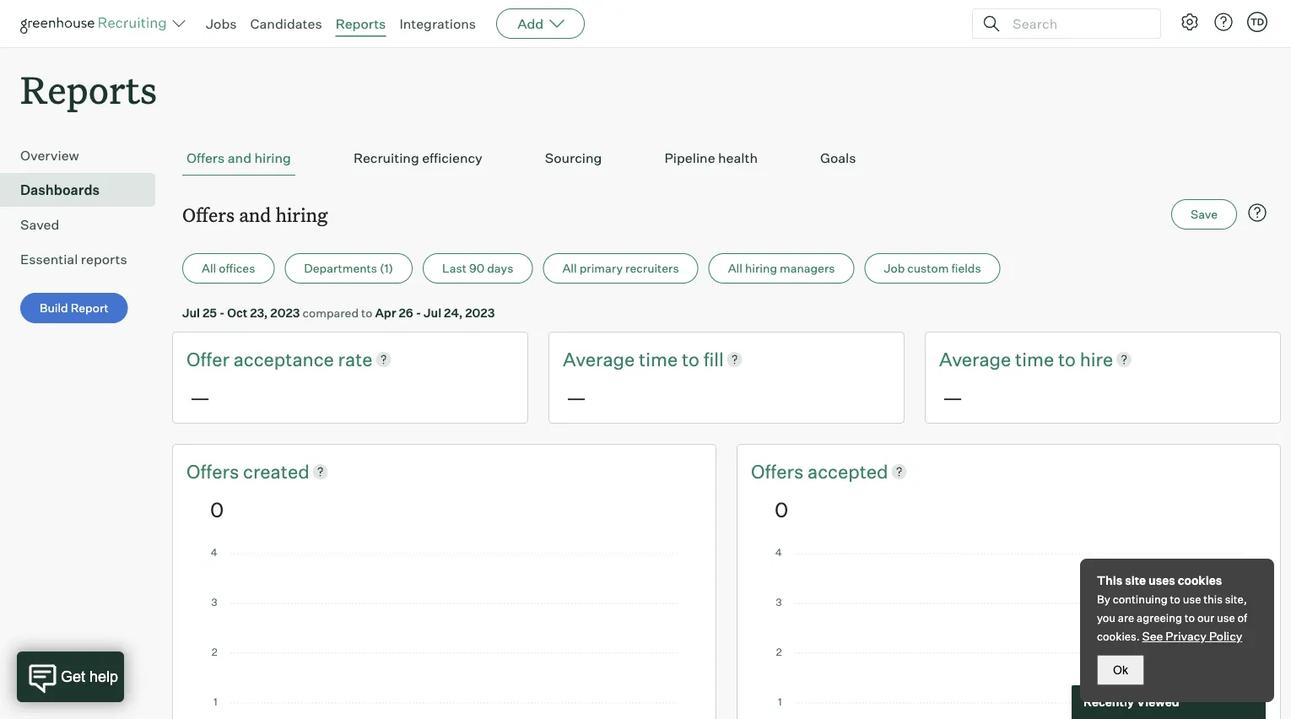 Task type: vqa. For each thing, say whether or not it's contained in the screenshot.
of Link corresponding to openings
no



Task type: locate. For each thing, give the bounding box(es) containing it.
1 time from the left
[[639, 348, 678, 371]]

1 horizontal spatial time link
[[1016, 346, 1059, 372]]

tab list
[[182, 141, 1272, 176]]

to left fill
[[682, 348, 700, 371]]

all for all offices
[[202, 261, 216, 276]]

all inside 'button'
[[728, 261, 743, 276]]

0 horizontal spatial time link
[[639, 346, 682, 372]]

all for all primary recruiters
[[563, 261, 577, 276]]

2023
[[270, 305, 300, 320], [465, 305, 495, 320]]

0 vertical spatial and
[[228, 150, 252, 167]]

1 0 from the left
[[210, 497, 224, 522]]

2 offers link from the left
[[751, 458, 808, 484]]

time link left hire link in the right of the page
[[1016, 346, 1059, 372]]

1 horizontal spatial all
[[563, 261, 577, 276]]

add button
[[497, 8, 585, 39]]

all left offices
[[202, 261, 216, 276]]

reports down greenhouse recruiting image
[[20, 64, 157, 114]]

2 horizontal spatial —
[[943, 385, 963, 410]]

save button
[[1172, 199, 1238, 230]]

to left apr
[[361, 305, 373, 320]]

reports
[[81, 251, 127, 268]]

2 xychart image from the left
[[775, 549, 1244, 719]]

this site uses cookies
[[1098, 573, 1223, 588]]

cookies
[[1178, 573, 1223, 588]]

0 horizontal spatial time
[[639, 348, 678, 371]]

2 vertical spatial hiring
[[746, 261, 778, 276]]

1 horizontal spatial jul
[[424, 305, 442, 320]]

dashboards link
[[20, 180, 149, 200]]

0 horizontal spatial 0
[[210, 497, 224, 522]]

job custom fields
[[884, 261, 982, 276]]

0 vertical spatial use
[[1184, 593, 1202, 606]]

0 vertical spatial hiring
[[255, 150, 291, 167]]

recruiting
[[354, 150, 419, 167]]

0 for created
[[210, 497, 224, 522]]

time link
[[639, 346, 682, 372], [1016, 346, 1059, 372]]

cookies.
[[1098, 630, 1141, 643]]

average link for fill
[[563, 346, 639, 372]]

all hiring managers button
[[709, 253, 855, 284]]

0
[[210, 497, 224, 522], [775, 497, 789, 522]]

1 horizontal spatial time
[[1016, 348, 1055, 371]]

offers inside the "offers and hiring" button
[[187, 150, 225, 167]]

2 0 from the left
[[775, 497, 789, 522]]

all left the managers
[[728, 261, 743, 276]]

all left primary
[[563, 261, 577, 276]]

all for all hiring managers
[[728, 261, 743, 276]]

td
[[1251, 16, 1265, 27]]

compared
[[303, 305, 359, 320]]

jul 25 - oct 23, 2023 compared to apr 26 - jul 24, 2023
[[182, 305, 495, 320]]

- right 25
[[220, 305, 225, 320]]

offer link
[[187, 346, 234, 372]]

0 vertical spatial reports
[[336, 15, 386, 32]]

oct
[[227, 305, 248, 320]]

jul
[[182, 305, 200, 320], [424, 305, 442, 320]]

1 horizontal spatial 2023
[[465, 305, 495, 320]]

2 2023 from the left
[[465, 305, 495, 320]]

offers link
[[187, 458, 243, 484], [751, 458, 808, 484]]

2 to link from the left
[[1059, 346, 1080, 372]]

ok
[[1114, 664, 1129, 677]]

offers link for accepted
[[751, 458, 808, 484]]

2023 right 24,
[[465, 305, 495, 320]]

2 average link from the left
[[940, 346, 1016, 372]]

0 horizontal spatial offers link
[[187, 458, 243, 484]]

0 horizontal spatial average link
[[563, 346, 639, 372]]

site
[[1126, 573, 1147, 588]]

to link for fill
[[682, 346, 704, 372]]

2 — from the left
[[567, 385, 587, 410]]

1 average from the left
[[563, 348, 635, 371]]

use down cookies on the bottom right of page
[[1184, 593, 1202, 606]]

0 horizontal spatial average time to
[[563, 348, 704, 371]]

1 horizontal spatial average
[[940, 348, 1012, 371]]

td button
[[1245, 8, 1272, 35]]

time link for hire
[[1016, 346, 1059, 372]]

0 horizontal spatial to link
[[682, 346, 704, 372]]

0 horizontal spatial reports
[[20, 64, 157, 114]]

1 average link from the left
[[563, 346, 639, 372]]

1 horizontal spatial to link
[[1059, 346, 1080, 372]]

jobs
[[206, 15, 237, 32]]

0 horizontal spatial -
[[220, 305, 225, 320]]

2 all from the left
[[563, 261, 577, 276]]

all offices
[[202, 261, 255, 276]]

reports link
[[336, 15, 386, 32]]

1 xychart image from the left
[[210, 549, 679, 719]]

hire
[[1080, 348, 1114, 371]]

time left fill
[[639, 348, 678, 371]]

primary
[[580, 261, 623, 276]]

24,
[[444, 305, 463, 320]]

time link for fill
[[639, 346, 682, 372]]

time
[[639, 348, 678, 371], [1016, 348, 1055, 371]]

to
[[361, 305, 373, 320], [682, 348, 700, 371], [1059, 348, 1076, 371], [1171, 593, 1181, 606], [1185, 611, 1196, 625]]

goals
[[821, 150, 857, 167]]

3 all from the left
[[728, 261, 743, 276]]

to left our
[[1185, 611, 1196, 625]]

site,
[[1226, 593, 1248, 606]]

1 horizontal spatial offers link
[[751, 458, 808, 484]]

0 horizontal spatial all
[[202, 261, 216, 276]]

jul left 24,
[[424, 305, 442, 320]]

0 vertical spatial offers and hiring
[[187, 150, 291, 167]]

2 time link from the left
[[1016, 346, 1059, 372]]

reports right candidates link
[[336, 15, 386, 32]]

report
[[71, 301, 109, 316]]

saved link
[[20, 215, 149, 235]]

1 vertical spatial reports
[[20, 64, 157, 114]]

1 horizontal spatial use
[[1218, 611, 1236, 625]]

average link
[[563, 346, 639, 372], [940, 346, 1016, 372]]

hiring
[[255, 150, 291, 167], [276, 202, 328, 227], [746, 261, 778, 276]]

tab list containing offers and hiring
[[182, 141, 1272, 176]]

save
[[1191, 207, 1218, 222]]

recruiting efficiency
[[354, 150, 483, 167]]

2023 right 23,
[[270, 305, 300, 320]]

3 — from the left
[[943, 385, 963, 410]]

1 vertical spatial use
[[1218, 611, 1236, 625]]

1 horizontal spatial —
[[567, 385, 587, 410]]

all
[[202, 261, 216, 276], [563, 261, 577, 276], [728, 261, 743, 276]]

departments (1)
[[304, 261, 394, 276]]

2 average from the left
[[940, 348, 1012, 371]]

1 offers link from the left
[[187, 458, 243, 484]]

- right 26 in the top left of the page
[[416, 305, 421, 320]]

continuing
[[1113, 593, 1168, 606]]

this
[[1204, 593, 1223, 606]]

1 horizontal spatial reports
[[336, 15, 386, 32]]

to link
[[682, 346, 704, 372], [1059, 346, 1080, 372]]

1 horizontal spatial xychart image
[[775, 549, 1244, 719]]

overview
[[20, 147, 79, 164]]

1 horizontal spatial average link
[[940, 346, 1016, 372]]

0 horizontal spatial —
[[190, 385, 210, 410]]

offers and hiring
[[187, 150, 291, 167], [182, 202, 328, 227]]

1 horizontal spatial 0
[[775, 497, 789, 522]]

time left hire
[[1016, 348, 1055, 371]]

1 to link from the left
[[682, 346, 704, 372]]

0 horizontal spatial 2023
[[270, 305, 300, 320]]

time link left fill "link"
[[639, 346, 682, 372]]

candidates link
[[250, 15, 322, 32]]

xychart image
[[210, 549, 679, 719], [775, 549, 1244, 719]]

2 average time to from the left
[[940, 348, 1080, 371]]

overview link
[[20, 145, 149, 166]]

2 - from the left
[[416, 305, 421, 320]]

offer
[[187, 348, 230, 371]]

0 horizontal spatial jul
[[182, 305, 200, 320]]

reports
[[336, 15, 386, 32], [20, 64, 157, 114]]

1 time link from the left
[[639, 346, 682, 372]]

essential reports link
[[20, 249, 149, 270]]

offices
[[219, 261, 255, 276]]

see
[[1143, 629, 1164, 644]]

recently
[[1084, 695, 1135, 710]]

pipeline health button
[[661, 141, 762, 176]]

1 horizontal spatial average time to
[[940, 348, 1080, 371]]

use left of
[[1218, 611, 1236, 625]]

average time to for hire
[[940, 348, 1080, 371]]

2 horizontal spatial all
[[728, 261, 743, 276]]

jul left 25
[[182, 305, 200, 320]]

—
[[190, 385, 210, 410], [567, 385, 587, 410], [943, 385, 963, 410]]

0 horizontal spatial xychart image
[[210, 549, 679, 719]]

1 horizontal spatial -
[[416, 305, 421, 320]]

rate link
[[338, 346, 373, 372]]

created
[[243, 460, 310, 483]]

0 horizontal spatial average
[[563, 348, 635, 371]]

1 average time to from the left
[[563, 348, 704, 371]]

1 all from the left
[[202, 261, 216, 276]]

2 time from the left
[[1016, 348, 1055, 371]]

and inside button
[[228, 150, 252, 167]]

use
[[1184, 593, 1202, 606], [1218, 611, 1236, 625]]

Search text field
[[1009, 11, 1146, 36]]

average time to
[[563, 348, 704, 371], [940, 348, 1080, 371]]



Task type: describe. For each thing, give the bounding box(es) containing it.
build report button
[[20, 293, 128, 324]]

dashboards
[[20, 182, 100, 199]]

offers link for created
[[187, 458, 243, 484]]

26
[[399, 305, 414, 320]]

— for fill
[[567, 385, 587, 410]]

1 vertical spatial offers and hiring
[[182, 202, 328, 227]]

average time to for fill
[[563, 348, 704, 371]]

1 vertical spatial and
[[239, 202, 271, 227]]

of
[[1238, 611, 1248, 625]]

2 jul from the left
[[424, 305, 442, 320]]

23,
[[250, 305, 268, 320]]

uses
[[1149, 573, 1176, 588]]

xychart image for created
[[210, 549, 679, 719]]

1 2023 from the left
[[270, 305, 300, 320]]

see privacy policy link
[[1143, 629, 1243, 644]]

pipeline health
[[665, 150, 758, 167]]

1 jul from the left
[[182, 305, 200, 320]]

(1)
[[380, 261, 394, 276]]

departments
[[304, 261, 377, 276]]

apr
[[375, 305, 397, 320]]

offers and hiring inside button
[[187, 150, 291, 167]]

essential reports
[[20, 251, 127, 268]]

offer acceptance
[[187, 348, 338, 371]]

hiring inside button
[[255, 150, 291, 167]]

time for hire
[[1016, 348, 1055, 371]]

pipeline
[[665, 150, 716, 167]]

xychart image for accepted
[[775, 549, 1244, 719]]

saved
[[20, 216, 59, 233]]

our
[[1198, 611, 1215, 625]]

ok button
[[1098, 655, 1145, 686]]

acceptance link
[[234, 346, 338, 372]]

job custom fields button
[[865, 253, 1001, 284]]

essential
[[20, 251, 78, 268]]

fill link
[[704, 346, 724, 372]]

1 - from the left
[[220, 305, 225, 320]]

sourcing
[[545, 150, 602, 167]]

to left hire
[[1059, 348, 1076, 371]]

hiring inside 'button'
[[746, 261, 778, 276]]

accepted
[[808, 460, 889, 483]]

days
[[487, 261, 514, 276]]

0 for accepted
[[775, 497, 789, 522]]

configure image
[[1180, 12, 1201, 32]]

1 vertical spatial hiring
[[276, 202, 328, 227]]

average link for hire
[[940, 346, 1016, 372]]

departments (1) button
[[285, 253, 413, 284]]

0 horizontal spatial use
[[1184, 593, 1202, 606]]

90
[[469, 261, 485, 276]]

sourcing button
[[541, 141, 607, 176]]

viewed
[[1137, 695, 1180, 710]]

add
[[518, 15, 544, 32]]

integrations link
[[400, 15, 476, 32]]

average for fill
[[563, 348, 635, 371]]

1 — from the left
[[190, 385, 210, 410]]

acceptance
[[234, 348, 334, 371]]

all primary recruiters button
[[543, 253, 699, 284]]

— for hire
[[943, 385, 963, 410]]

build
[[40, 301, 68, 316]]

are
[[1119, 611, 1135, 625]]

recently viewed
[[1084, 695, 1180, 710]]

recruiting efficiency button
[[349, 141, 487, 176]]

average for hire
[[940, 348, 1012, 371]]

time for fill
[[639, 348, 678, 371]]

offers and hiring button
[[182, 141, 295, 176]]

candidates
[[250, 15, 322, 32]]

rate
[[338, 348, 373, 371]]

privacy
[[1166, 629, 1207, 644]]

faq image
[[1248, 203, 1268, 223]]

goals button
[[816, 141, 861, 176]]

see privacy policy
[[1143, 629, 1243, 644]]

td button
[[1248, 12, 1268, 32]]

last
[[443, 261, 467, 276]]

health
[[719, 150, 758, 167]]

to down uses
[[1171, 593, 1181, 606]]

build report
[[40, 301, 109, 316]]

accepted link
[[808, 458, 889, 484]]

by continuing to use this site, you are agreeing to our use of cookies.
[[1098, 593, 1248, 643]]

last 90 days button
[[423, 253, 533, 284]]

custom
[[908, 261, 949, 276]]

last 90 days
[[443, 261, 514, 276]]

hire link
[[1080, 346, 1114, 372]]

efficiency
[[422, 150, 483, 167]]

managers
[[780, 261, 836, 276]]

you
[[1098, 611, 1116, 625]]

all offices button
[[182, 253, 275, 284]]

policy
[[1210, 629, 1243, 644]]

job
[[884, 261, 905, 276]]

agreeing
[[1137, 611, 1183, 625]]

fields
[[952, 261, 982, 276]]

25
[[203, 305, 217, 320]]

to link for hire
[[1059, 346, 1080, 372]]

this
[[1098, 573, 1123, 588]]

greenhouse recruiting image
[[20, 14, 172, 34]]

integrations
[[400, 15, 476, 32]]

fill
[[704, 348, 724, 371]]



